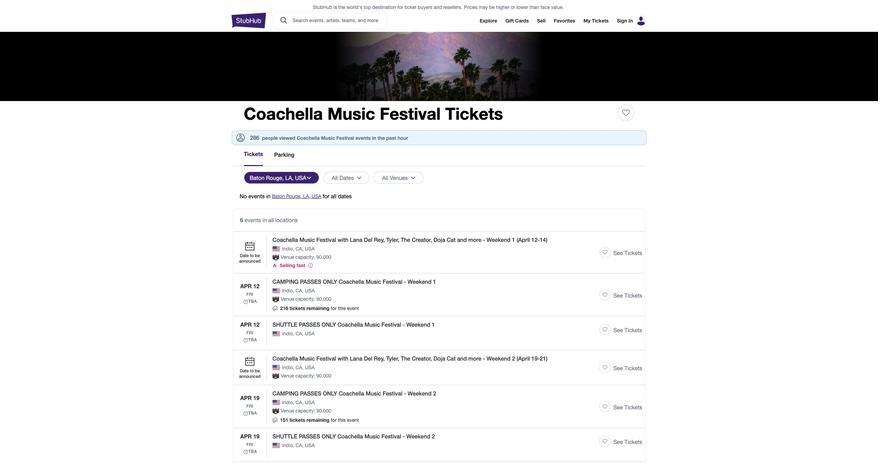 Task type: vqa. For each thing, say whether or not it's contained in the screenshot.
topmost WITH
yes



Task type: locate. For each thing, give the bounding box(es) containing it.
0 vertical spatial baton
[[250, 175, 264, 181]]

events right "no"
[[248, 193, 265, 199]]

see tickets for shuttle passes only coachella music festival - weekend 1
[[613, 327, 642, 333]]

festival inside 286 people viewed coachella music festival events in the past hour
[[336, 135, 354, 141]]

1 vertical spatial remaining
[[306, 417, 329, 423]]

venue capacity: 90,000 for camping passes only coachella music festival - weekend 1
[[281, 296, 331, 302]]

event up shuttle passes only coachella music festival - weekend 2
[[347, 417, 359, 423]]

3 indio, ca, usa from the top
[[282, 331, 315, 337]]

this
[[338, 306, 346, 311], [338, 417, 346, 423]]

1 announced from the top
[[239, 259, 261, 264]]

2 apr from the top
[[240, 321, 252, 328]]

camping down selling
[[272, 278, 299, 285]]

2 vertical spatial and
[[457, 355, 467, 362]]

1 lana from the top
[[350, 236, 362, 243]]

weekend
[[487, 236, 511, 243], [408, 278, 431, 285], [406, 321, 430, 328], [487, 355, 511, 362], [408, 390, 431, 397], [406, 433, 430, 440]]

1 apr 19 fri from the top
[[240, 395, 259, 409]]

my tickets link
[[584, 18, 609, 24]]

the for 1
[[401, 236, 410, 243]]

us national flag image
[[272, 246, 280, 252], [272, 288, 280, 294], [272, 331, 280, 336], [272, 400, 280, 405]]

shuttle down 216
[[272, 321, 297, 328]]

baton rouge, la, usa button
[[244, 172, 319, 184], [272, 193, 321, 200]]

and
[[434, 4, 442, 10], [457, 236, 467, 243], [457, 355, 467, 362]]

0 horizontal spatial la,
[[285, 175, 293, 181]]

usa for coachella music festival with lana del rey, tyler, the creator, doja cat and more - weekend 1 (april 12-14)
[[305, 246, 315, 252]]

camping for camping passes only coachella music festival - weekend 2
[[272, 390, 299, 397]]

with for coachella music festival with lana del rey, tyler, the creator, doja cat and more - weekend 2 (april 19-21)
[[338, 355, 348, 362]]

passes down 151 tickets remaining for this event
[[299, 433, 320, 440]]

2 shuttle from the top
[[272, 433, 297, 440]]

4 indio, from the top
[[282, 365, 294, 370]]

tba
[[248, 299, 257, 304], [248, 337, 257, 342], [248, 411, 257, 416], [248, 449, 257, 454]]

3 see tickets from the top
[[613, 327, 642, 333]]

this up shuttle passes only coachella music festival - weekend 1
[[338, 306, 346, 311]]

all left "venues" at the top
[[382, 175, 388, 181]]

announced
[[239, 259, 261, 264], [239, 374, 261, 379]]

0 vertical spatial rouge,
[[266, 175, 284, 181]]

only for camping passes only coachella music festival - weekend 1
[[323, 278, 337, 285]]

camping passes only coachella music festival - weekend 2
[[272, 390, 436, 397]]

remaining right 216
[[306, 305, 329, 311]]

4 venue capacity: 90,000 from the top
[[281, 408, 331, 414]]

0 vertical spatial remaining
[[306, 305, 329, 311]]

for left dates at the top of page
[[323, 193, 329, 199]]

1 vertical spatial the
[[378, 135, 385, 141]]

creator, for 2
[[412, 355, 432, 362]]

lana for coachella music festival with lana del rey, tyler, the creator, doja cat and more - weekend 2 (april 19-21)
[[350, 355, 362, 362]]

1 vertical spatial to
[[250, 368, 254, 374]]

the inside 286 people viewed coachella music festival events in the past hour
[[378, 135, 385, 141]]

see for coachella music festival with lana del rey, tyler, the creator, doja cat and more - weekend 2 (april 19-21)
[[613, 365, 623, 371]]

only up 216 tickets remaining for this event
[[323, 278, 337, 285]]

event inside 216 tickets remaining for this event
[[347, 306, 359, 311]]

weekend for shuttle passes only coachella music festival - weekend 2
[[406, 433, 430, 440]]

date to be announced for coachella music festival with lana del rey, tyler, the creator, doja cat and more - weekend 1 (april 12-14)
[[239, 253, 261, 264]]

2 del from the top
[[364, 355, 372, 362]]

1 vertical spatial in
[[266, 193, 271, 199]]

2 (april from the top
[[517, 355, 530, 362]]

1 for camping passes only coachella music festival - weekend 1
[[433, 278, 436, 285]]

tickets for camping passes only coachella music festival - weekend 1
[[624, 292, 642, 299]]

tickets right 151
[[290, 417, 305, 423]]

all left dates
[[332, 175, 338, 181]]

1 horizontal spatial baton
[[272, 193, 285, 199]]

all left dates at the top of page
[[331, 193, 336, 199]]

this inside 151 tickets remaining for this event
[[338, 417, 346, 423]]

be
[[489, 4, 495, 10], [255, 253, 260, 258], [255, 368, 260, 374]]

tba for shuttle passes only coachella music festival - weekend 2
[[248, 449, 257, 454]]

stubhub is the world's top destination for ticket buyers and resellers. prices may be higher or lower than face value.
[[313, 4, 564, 10]]

sell
[[537, 18, 546, 24]]

0 vertical spatial shuttle
[[272, 321, 297, 328]]

apr 19 fri for camping passes only coachella music festival - weekend 2
[[240, 395, 259, 409]]

tba for shuttle passes only coachella music festival - weekend 1
[[248, 337, 257, 342]]

1 90,000 from the top
[[316, 254, 331, 260]]

selling
[[280, 262, 295, 268]]

1 indio, from the top
[[282, 246, 294, 252]]

0 vertical spatial the
[[338, 4, 345, 10]]

3 tba from the top
[[248, 411, 257, 416]]

2 see from the top
[[613, 292, 623, 299]]

ca, for shuttle passes only coachella music festival - weekend 2
[[296, 443, 304, 448]]

0 vertical spatial the
[[401, 236, 410, 243]]

(april
[[517, 236, 530, 243], [517, 355, 530, 362]]

see tickets for shuttle passes only coachella music festival - weekend 2
[[613, 439, 642, 445]]

2 for camping passes only coachella music festival - weekend 2
[[433, 390, 436, 397]]

0 vertical spatial us national flag image
[[272, 365, 280, 370]]

1 vertical spatial shuttle
[[272, 433, 297, 440]]

1 capacity: from the top
[[295, 254, 315, 260]]

passes down tooltip icon
[[300, 278, 321, 285]]

music inside 286 people viewed coachella music festival events in the past hour
[[321, 135, 335, 141]]

0 vertical spatial date
[[240, 253, 249, 258]]

0 vertical spatial event
[[347, 306, 359, 311]]

announced for coachella music festival with lana del rey, tyler, the creator, doja cat and more - weekend 2 (april 19-21)
[[239, 374, 261, 379]]

events left past
[[355, 135, 371, 141]]

0 vertical spatial in
[[372, 135, 376, 141]]

remaining
[[306, 305, 329, 311], [306, 417, 329, 423]]

2 vertical spatial 1
[[432, 321, 435, 328]]

2 announced from the top
[[239, 374, 261, 379]]

1 all from the left
[[332, 175, 338, 181]]

baton inside no events in baton rouge, la, usa for all dates
[[272, 193, 285, 199]]

indio, for shuttle passes only coachella music festival - weekend 1
[[282, 331, 294, 337]]

in down baton rouge, la, usa
[[266, 193, 271, 199]]

2 apr 19 fri from the top
[[240, 433, 259, 447]]

all
[[331, 193, 336, 199], [268, 217, 274, 223]]

1 vertical spatial la,
[[303, 193, 310, 199]]

apr 12 fri
[[240, 283, 259, 297], [240, 321, 259, 335]]

to
[[250, 253, 254, 258], [250, 368, 254, 374]]

- for camping passes only coachella music festival - weekend 1
[[404, 278, 406, 285]]

all left locations
[[268, 217, 274, 223]]

only down 151 tickets remaining for this event
[[322, 433, 336, 440]]

3 indio, from the top
[[282, 331, 294, 337]]

parking
[[274, 151, 294, 158]]

2 vertical spatial in
[[262, 217, 267, 223]]

events inside 6 events in all locations
[[245, 217, 261, 223]]

0 vertical spatial camping
[[272, 278, 299, 285]]

1 event from the top
[[347, 306, 359, 311]]

0 vertical spatial 19
[[253, 395, 259, 401]]

coachella
[[244, 103, 323, 123], [297, 135, 320, 141], [272, 236, 298, 243], [339, 278, 364, 285], [338, 321, 363, 328], [272, 355, 298, 362], [339, 390, 364, 397], [338, 433, 363, 440]]

0 vertical spatial apr 12 fri
[[240, 283, 259, 297]]

1 horizontal spatial rouge,
[[286, 193, 302, 199]]

1 vertical spatial baton rouge, la, usa button
[[272, 193, 321, 200]]

2 tyler, from the top
[[386, 355, 399, 362]]

1 vertical spatial apr 19 fri
[[240, 433, 259, 447]]

1 vertical spatial 2
[[433, 390, 436, 397]]

2 more from the top
[[468, 355, 481, 362]]

1 horizontal spatial all
[[382, 175, 388, 181]]

for inside 151 tickets remaining for this event
[[331, 417, 337, 423]]

2 camping from the top
[[272, 390, 299, 397]]

3 capacity: from the top
[[295, 373, 315, 379]]

2 with from the top
[[338, 355, 348, 362]]

0 vertical spatial with
[[338, 236, 348, 243]]

more for 2
[[468, 355, 481, 362]]

to for coachella music festival with lana del rey, tyler, the creator, doja cat and more - weekend 1 (april 12-14)
[[250, 253, 254, 258]]

1 indio, ca, usa from the top
[[282, 246, 315, 252]]

2 creator, from the top
[[412, 355, 432, 362]]

5 see from the top
[[613, 404, 623, 410]]

venue for coachella music festival with lana del rey, tyler, the creator, doja cat and more - weekend 1 (april 12-14)
[[281, 254, 294, 260]]

1 camping from the top
[[272, 278, 299, 285]]

event
[[347, 306, 359, 311], [347, 417, 359, 423]]

2 cat from the top
[[447, 355, 456, 362]]

0 vertical spatial (april
[[517, 236, 530, 243]]

0 vertical spatial apr 19 fri
[[240, 395, 259, 409]]

1 vertical spatial doja
[[433, 355, 445, 362]]

0 horizontal spatial baton
[[250, 175, 264, 181]]

in
[[628, 18, 633, 24]]

1 more from the top
[[468, 236, 481, 243]]

0 vertical spatial more
[[468, 236, 481, 243]]

creator,
[[412, 236, 432, 243], [412, 355, 432, 362]]

1 vertical spatial (april
[[517, 355, 530, 362]]

2 vertical spatial events
[[245, 217, 261, 223]]

0 vertical spatial tickets
[[290, 305, 305, 311]]

la, up no events in baton rouge, la, usa for all dates
[[285, 175, 293, 181]]

2 ca, from the top
[[296, 288, 304, 294]]

1 shuttle from the top
[[272, 321, 297, 328]]

-
[[483, 236, 485, 243], [404, 278, 406, 285], [403, 321, 405, 328], [483, 355, 485, 362], [404, 390, 406, 397], [403, 433, 405, 440]]

for up shuttle passes only coachella music festival - weekend 1
[[331, 306, 337, 311]]

5 indio, from the top
[[282, 400, 294, 405]]

all
[[332, 175, 338, 181], [382, 175, 388, 181]]

1 vertical spatial date to be announced
[[239, 368, 261, 379]]

usa for shuttle passes only coachella music festival - weekend 2
[[305, 443, 315, 448]]

2 tba from the top
[[248, 337, 257, 342]]

1 vertical spatial all
[[268, 217, 274, 223]]

ca, for coachella music festival with lana del rey, tyler, the creator, doja cat and more - weekend 2 (april 19-21)
[[296, 365, 304, 370]]

4 see from the top
[[613, 365, 623, 371]]

2 90,000 from the top
[[316, 296, 331, 302]]

apr 12 fri for shuttle passes only coachella music festival - weekend 1
[[240, 321, 259, 335]]

shuttle
[[272, 321, 297, 328], [272, 433, 297, 440]]

doja for 1
[[433, 236, 445, 243]]

tickets
[[290, 305, 305, 311], [290, 417, 305, 423]]

1 vertical spatial 12
[[253, 321, 259, 328]]

(april for 12-
[[517, 236, 530, 243]]

cards
[[515, 18, 529, 24]]

5 indio, ca, usa from the top
[[282, 400, 315, 405]]

del for coachella music festival with lana del rey, tyler, the creator, doja cat and more - weekend 1 (april 12-14)
[[364, 236, 372, 243]]

passes down 216 tickets remaining for this event
[[299, 321, 320, 328]]

ca, for camping passes only coachella music festival - weekend 2
[[296, 400, 304, 405]]

see for shuttle passes only coachella music festival - weekend 1
[[613, 327, 623, 333]]

in inside 6 events in all locations
[[262, 217, 267, 223]]

venue for camping passes only coachella music festival - weekend 2
[[281, 408, 294, 414]]

1 tba from the top
[[248, 299, 257, 304]]

tickets for shuttle passes only coachella music festival - weekend 2
[[624, 439, 642, 445]]

1 cat from the top
[[447, 236, 456, 243]]

only down 216 tickets remaining for this event
[[322, 321, 336, 328]]

4 indio, ca, usa from the top
[[282, 365, 315, 370]]

0 vertical spatial del
[[364, 236, 372, 243]]

be for coachella music festival with lana del rey, tyler, the creator, doja cat and more - weekend 1 (april 12-14)
[[255, 253, 260, 258]]

1 the from the top
[[401, 236, 410, 243]]

rey,
[[374, 236, 385, 243], [374, 355, 385, 362]]

1 vertical spatial us national flag image
[[272, 443, 280, 448]]

capacity:
[[295, 254, 315, 260], [295, 296, 315, 302], [295, 373, 315, 379], [295, 408, 315, 414]]

rouge, down parking
[[266, 175, 284, 181]]

151
[[280, 417, 288, 423]]

1 vertical spatial cat
[[447, 355, 456, 362]]

3 see from the top
[[613, 327, 623, 333]]

2 date to be announced from the top
[[239, 368, 261, 379]]

hour
[[398, 135, 408, 141]]

1 12 from the top
[[253, 283, 259, 289]]

0 horizontal spatial rouge,
[[266, 175, 284, 181]]

1 date from the top
[[240, 253, 249, 258]]

1 vertical spatial be
[[255, 253, 260, 258]]

event inside 151 tickets remaining for this event
[[347, 417, 359, 423]]

my
[[584, 18, 590, 24]]

see tickets
[[613, 250, 642, 256], [613, 292, 642, 299], [613, 327, 642, 333], [613, 365, 642, 371], [613, 404, 642, 410], [613, 439, 642, 445]]

all inside 6 events in all locations
[[268, 217, 274, 223]]

event for 2
[[347, 417, 359, 423]]

2 vertical spatial 2
[[432, 433, 435, 440]]

1 vertical spatial del
[[364, 355, 372, 362]]

3 venue capacity: 90,000 from the top
[[281, 373, 331, 379]]

19
[[253, 395, 259, 401], [253, 433, 259, 440]]

2 venue capacity: 90,000 from the top
[[281, 296, 331, 302]]

the left past
[[378, 135, 385, 141]]

1 vertical spatial this
[[338, 417, 346, 423]]

2 lana from the top
[[350, 355, 362, 362]]

baton rouge, la, usa button up no events in baton rouge, la, usa for all dates
[[244, 172, 319, 184]]

this inside 216 tickets remaining for this event
[[338, 306, 346, 311]]

1 vertical spatial and
[[457, 236, 467, 243]]

la,
[[285, 175, 293, 181], [303, 193, 310, 199]]

face
[[540, 4, 550, 10]]

resellers.
[[443, 4, 463, 10]]

2 doja from the top
[[433, 355, 445, 362]]

see tickets for coachella music festival with lana del rey, tyler, the creator, doja cat and more - weekend 2 (april 19-21)
[[613, 365, 642, 371]]

1 horizontal spatial the
[[378, 135, 385, 141]]

4 venue from the top
[[281, 408, 294, 414]]

4 us national flag image from the top
[[272, 400, 280, 405]]

all inside all venues button
[[382, 175, 388, 181]]

(april left 12-
[[517, 236, 530, 243]]

event up shuttle passes only coachella music festival - weekend 1
[[347, 306, 359, 311]]

tickets for coachella music festival with lana del rey, tyler, the creator, doja cat and more - weekend 1 (april 12-14)
[[624, 250, 642, 256]]

in left past
[[372, 135, 376, 141]]

1 see from the top
[[613, 250, 623, 256]]

0 vertical spatial lana
[[350, 236, 362, 243]]

1 vertical spatial apr 12 fri
[[240, 321, 259, 335]]

shuttle for shuttle passes only coachella music festival - weekend 2
[[272, 433, 297, 440]]

(april left "19-"
[[517, 355, 530, 362]]

1 venue capacity: 90,000 from the top
[[281, 254, 331, 260]]

2 see tickets from the top
[[613, 292, 642, 299]]

1 ca, from the top
[[296, 246, 304, 252]]

1 horizontal spatial all
[[331, 193, 336, 199]]

4 tba from the top
[[248, 449, 257, 454]]

apr 19 fri
[[240, 395, 259, 409], [240, 433, 259, 447]]

6 indio, ca, usa from the top
[[282, 443, 315, 448]]

passes for shuttle passes only coachella music festival - weekend 2
[[299, 433, 320, 440]]

0 vertical spatial doja
[[433, 236, 445, 243]]

2 12 from the top
[[253, 321, 259, 328]]

0 vertical spatial rey,
[[374, 236, 385, 243]]

festival
[[380, 103, 441, 123], [336, 135, 354, 141], [316, 236, 336, 243], [383, 278, 402, 285], [381, 321, 401, 328], [316, 355, 336, 362], [383, 390, 402, 397], [381, 433, 401, 440]]

0 horizontal spatial all
[[332, 175, 338, 181]]

camping up 151
[[272, 390, 299, 397]]

0 vertical spatial la,
[[285, 175, 293, 181]]

passes up 151 tickets remaining for this event
[[300, 390, 321, 397]]

0 vertical spatial creator,
[[412, 236, 432, 243]]

6 ca, from the top
[[296, 443, 304, 448]]

tickets for camping passes only coachella music festival - weekend 1
[[290, 305, 305, 311]]

0 vertical spatial to
[[250, 253, 254, 258]]

2 all from the left
[[382, 175, 388, 181]]

and for 1
[[457, 236, 467, 243]]

1 vertical spatial more
[[468, 355, 481, 362]]

1 venue from the top
[[281, 254, 294, 260]]

us national flag image for coachella music festival with lana del rey, tyler, the creator, doja cat and more - weekend 2 (april 19-21)
[[272, 365, 280, 370]]

6 indio, from the top
[[282, 443, 294, 448]]

90,000
[[316, 254, 331, 260], [316, 296, 331, 302], [316, 373, 331, 379], [316, 408, 331, 414]]

4 see tickets from the top
[[613, 365, 642, 371]]

indio, ca, usa for shuttle passes only coachella music festival - weekend 2
[[282, 443, 315, 448]]

0 vertical spatial this
[[338, 306, 346, 311]]

2 vertical spatial be
[[255, 368, 260, 374]]

date for coachella music festival with lana del rey, tyler, the creator, doja cat and more - weekend 2 (april 19-21)
[[240, 368, 249, 374]]

1 (april from the top
[[517, 236, 530, 243]]

venue capacity: 90,000
[[281, 254, 331, 260], [281, 296, 331, 302], [281, 373, 331, 379], [281, 408, 331, 414]]

indio,
[[282, 246, 294, 252], [282, 288, 294, 294], [282, 331, 294, 337], [282, 365, 294, 370], [282, 400, 294, 405], [282, 443, 294, 448]]

events inside 286 people viewed coachella music festival events in the past hour
[[355, 135, 371, 141]]

remaining for camping passes only coachella music festival - weekend 1
[[306, 305, 329, 311]]

1 doja from the top
[[433, 236, 445, 243]]

0 vertical spatial events
[[355, 135, 371, 141]]

0 vertical spatial all
[[331, 193, 336, 199]]

venue for coachella music festival with lana del rey, tyler, the creator, doja cat and more - weekend 2 (april 19-21)
[[281, 373, 294, 379]]

1 vertical spatial with
[[338, 355, 348, 362]]

1 vertical spatial baton
[[272, 193, 285, 199]]

2 indio, ca, usa from the top
[[282, 288, 315, 294]]

2 us national flag image from the top
[[272, 288, 280, 294]]

us national flag image down 216
[[272, 331, 280, 336]]

the right is
[[338, 4, 345, 10]]

for
[[397, 4, 403, 10], [323, 193, 329, 199], [331, 306, 337, 311], [331, 417, 337, 423]]

1 vertical spatial creator,
[[412, 355, 432, 362]]

4 ca, from the top
[[296, 365, 304, 370]]

events
[[355, 135, 371, 141], [248, 193, 265, 199], [245, 217, 261, 223]]

shuttle for shuttle passes only coachella music festival - weekend 1
[[272, 321, 297, 328]]

5 ca, from the top
[[296, 400, 304, 405]]

1 tickets from the top
[[290, 305, 305, 311]]

12
[[253, 283, 259, 289], [253, 321, 259, 328]]

6 see tickets from the top
[[613, 439, 642, 445]]

indio, for coachella music festival with lana del rey, tyler, the creator, doja cat and more - weekend 2 (april 19-21)
[[282, 365, 294, 370]]

1 rey, from the top
[[374, 236, 385, 243]]

la, inside no events in baton rouge, la, usa for all dates
[[303, 193, 310, 199]]

coachella inside 286 people viewed coachella music festival events in the past hour
[[297, 135, 320, 141]]

us national flag image up 216
[[272, 288, 280, 294]]

2 tickets from the top
[[290, 417, 305, 423]]

0 vertical spatial 12
[[253, 283, 259, 289]]

1 see tickets from the top
[[613, 250, 642, 256]]

1 creator, from the top
[[412, 236, 432, 243]]

4 90,000 from the top
[[316, 408, 331, 414]]

151 tickets remaining for this event
[[280, 417, 359, 423]]

indio, ca, usa
[[282, 246, 315, 252], [282, 288, 315, 294], [282, 331, 315, 337], [282, 365, 315, 370], [282, 400, 315, 405], [282, 443, 315, 448]]

2 to from the top
[[250, 368, 254, 374]]

0 vertical spatial cat
[[447, 236, 456, 243]]

0 vertical spatial announced
[[239, 259, 261, 264]]

3 90,000 from the top
[[316, 373, 331, 379]]

1 vertical spatial the
[[401, 355, 410, 362]]

lana
[[350, 236, 362, 243], [350, 355, 362, 362]]

events right 6
[[245, 217, 261, 223]]

1 vertical spatial tickets
[[290, 417, 305, 423]]

us national flag image up selling
[[272, 246, 280, 252]]

0 vertical spatial and
[[434, 4, 442, 10]]

shuttle down 151
[[272, 433, 297, 440]]

rouge,
[[266, 175, 284, 181], [286, 193, 302, 199]]

2 apr 12 fri from the top
[[240, 321, 259, 335]]

tickets right 216
[[290, 305, 305, 311]]

0 vertical spatial date to be announced
[[239, 253, 261, 264]]

6 see from the top
[[613, 439, 623, 445]]

us national flag image up 151
[[272, 400, 280, 405]]

1 vertical spatial date
[[240, 368, 249, 374]]

or
[[511, 4, 515, 10]]

0 vertical spatial tyler,
[[386, 236, 399, 243]]

cat for 2
[[447, 355, 456, 362]]

1 vertical spatial events
[[248, 193, 265, 199]]

in
[[372, 135, 376, 141], [266, 193, 271, 199], [262, 217, 267, 223]]

3 venue from the top
[[281, 373, 294, 379]]

this up shuttle passes only coachella music festival - weekend 2
[[338, 417, 346, 423]]

1 vertical spatial tyler,
[[386, 355, 399, 362]]

ca, for shuttle passes only coachella music festival - weekend 1
[[296, 331, 304, 337]]

2
[[512, 355, 515, 362], [433, 390, 436, 397], [432, 433, 435, 440]]

1 vertical spatial camping
[[272, 390, 299, 397]]

1 19 from the top
[[253, 395, 259, 401]]

cat
[[447, 236, 456, 243], [447, 355, 456, 362]]

1 vertical spatial rey,
[[374, 355, 385, 362]]

shuttle passes only coachella music festival - weekend 1
[[272, 321, 435, 328]]

indio, for shuttle passes only coachella music festival - weekend 2
[[282, 443, 294, 448]]

4 apr from the top
[[240, 433, 252, 440]]

1 date to be announced from the top
[[239, 253, 261, 264]]

2 this from the top
[[338, 417, 346, 423]]

us national flag image
[[272, 365, 280, 370], [272, 443, 280, 448]]

tyler,
[[386, 236, 399, 243], [386, 355, 399, 362]]

for up shuttle passes only coachella music festival - weekend 2
[[331, 417, 337, 423]]

more
[[468, 236, 481, 243], [468, 355, 481, 362]]

the
[[338, 4, 345, 10], [378, 135, 385, 141]]

2 the from the top
[[401, 355, 410, 362]]

only up 151 tickets remaining for this event
[[323, 390, 337, 397]]

1 remaining from the top
[[306, 305, 329, 311]]

0 vertical spatial be
[[489, 4, 495, 10]]

favorites link
[[554, 18, 575, 24]]

date for coachella music festival with lana del rey, tyler, the creator, doja cat and more - weekend 1 (april 12-14)
[[240, 253, 249, 258]]

la, down baton rouge, la, usa
[[303, 193, 310, 199]]

with
[[338, 236, 348, 243], [338, 355, 348, 362]]

19 for shuttle
[[253, 433, 259, 440]]

date to be announced
[[239, 253, 261, 264], [239, 368, 261, 379]]

all for all dates
[[332, 175, 338, 181]]

explore link
[[480, 18, 497, 24]]

2 19 from the top
[[253, 433, 259, 440]]

0 vertical spatial 2
[[512, 355, 515, 362]]

selling fast
[[280, 262, 305, 268]]

1 us national flag image from the top
[[272, 365, 280, 370]]

see tickets for coachella music festival with lana del rey, tyler, the creator, doja cat and more - weekend 1 (april 12-14)
[[613, 250, 642, 256]]

apr
[[240, 283, 252, 289], [240, 321, 252, 328], [240, 395, 252, 401], [240, 433, 252, 440]]

1 apr 12 fri from the top
[[240, 283, 259, 297]]

1 vertical spatial lana
[[350, 355, 362, 362]]

ca,
[[296, 246, 304, 252], [296, 288, 304, 294], [296, 331, 304, 337], [296, 365, 304, 370], [296, 400, 304, 405], [296, 443, 304, 448]]

gift cards link
[[505, 18, 529, 24]]

to for coachella music festival with lana del rey, tyler, the creator, doja cat and more - weekend 2 (april 19-21)
[[250, 368, 254, 374]]

see
[[613, 250, 623, 256], [613, 292, 623, 299], [613, 327, 623, 333], [613, 365, 623, 371], [613, 404, 623, 410], [613, 439, 623, 445]]

baton rouge, la, usa button up locations
[[272, 193, 321, 200]]

only
[[323, 278, 337, 285], [322, 321, 336, 328], [323, 390, 337, 397], [322, 433, 336, 440]]

1 tyler, from the top
[[386, 236, 399, 243]]

2 indio, from the top
[[282, 288, 294, 294]]

tickets
[[592, 18, 609, 24], [445, 103, 503, 123], [244, 151, 263, 157], [624, 250, 642, 256], [624, 292, 642, 299], [624, 327, 642, 333], [624, 365, 642, 371], [624, 404, 642, 410], [624, 439, 642, 445]]

remaining right 151
[[306, 417, 329, 423]]

1 vertical spatial event
[[347, 417, 359, 423]]

rey, for coachella music festival with lana del rey, tyler, the creator, doja cat and more - weekend 2 (april 19-21)
[[374, 355, 385, 362]]

the
[[401, 236, 410, 243], [401, 355, 410, 362]]

del
[[364, 236, 372, 243], [364, 355, 372, 362]]

1 vertical spatial rouge,
[[286, 193, 302, 199]]

rouge, down baton rouge, la, usa
[[286, 193, 302, 199]]

1 vertical spatial 1
[[433, 278, 436, 285]]

in left locations
[[262, 217, 267, 223]]

0 horizontal spatial all
[[268, 217, 274, 223]]

1 vertical spatial 19
[[253, 433, 259, 440]]

indio, for camping passes only coachella music festival - weekend 2
[[282, 400, 294, 405]]

gift
[[505, 18, 514, 24]]

3 ca, from the top
[[296, 331, 304, 337]]

higher
[[496, 4, 509, 10]]

1 horizontal spatial la,
[[303, 193, 310, 199]]

1 vertical spatial announced
[[239, 374, 261, 379]]



Task type: describe. For each thing, give the bounding box(es) containing it.
venue capacity: 90,000 for coachella music festival with lana del rey, tyler, the creator, doja cat and more - weekend 1 (april 12-14)
[[281, 254, 331, 260]]

this for camping passes only coachella music festival - weekend 1
[[338, 306, 346, 311]]

sell link
[[537, 18, 546, 24]]

- for camping passes only coachella music festival - weekend 2
[[404, 390, 406, 397]]

locations
[[275, 217, 298, 223]]

see for shuttle passes only coachella music festival - weekend 2
[[613, 439, 623, 445]]

90,000 for camping passes only coachella music festival - weekend 1
[[316, 296, 331, 302]]

dates
[[339, 175, 354, 181]]

tba for camping passes only coachella music festival - weekend 1
[[248, 299, 257, 304]]

viewed
[[279, 135, 295, 141]]

only for camping passes only coachella music festival - weekend 2
[[323, 390, 337, 397]]

cat for 1
[[447, 236, 456, 243]]

tooltip image
[[308, 263, 313, 268]]

dates
[[338, 193, 352, 199]]

ca, for coachella music festival with lana del rey, tyler, the creator, doja cat and more - weekend 1 (april 12-14)
[[296, 246, 304, 252]]

announced for coachella music festival with lana del rey, tyler, the creator, doja cat and more - weekend 1 (april 12-14)
[[239, 259, 261, 264]]

1 fri from the top
[[246, 292, 253, 297]]

3 apr from the top
[[240, 395, 252, 401]]

prices
[[464, 4, 477, 10]]

past
[[386, 135, 396, 141]]

venue capacity: 90,000 for coachella music festival with lana del rey, tyler, the creator, doja cat and more - weekend 2 (april 19-21)
[[281, 373, 331, 379]]

(april for 19-
[[517, 355, 530, 362]]

14)
[[540, 236, 547, 243]]

capacity: for camping passes only coachella music festival - weekend 2
[[295, 408, 315, 414]]

passes for camping passes only coachella music festival - weekend 1
[[300, 278, 321, 285]]

indio, ca, usa for camping passes only coachella music festival - weekend 2
[[282, 400, 315, 405]]

- for shuttle passes only coachella music festival - weekend 2
[[403, 433, 405, 440]]

0 vertical spatial baton rouge, la, usa button
[[244, 172, 319, 184]]

venue capacity: 90,000 for camping passes only coachella music festival - weekend 2
[[281, 408, 331, 414]]

1 for shuttle passes only coachella music festival - weekend 1
[[432, 321, 435, 328]]

passes for shuttle passes only coachella music festival - weekend 1
[[299, 321, 320, 328]]

my tickets
[[584, 18, 609, 24]]

90,000 for coachella music festival with lana del rey, tyler, the creator, doja cat and more - weekend 2 (april 19-21)
[[316, 373, 331, 379]]

us national flag image for coachella music festival with lana del rey, tyler, the creator, doja cat and more - weekend 1 (april 12-14)
[[272, 246, 280, 252]]

for inside 216 tickets remaining for this event
[[331, 306, 337, 311]]

indio, for coachella music festival with lana del rey, tyler, the creator, doja cat and more - weekend 1 (april 12-14)
[[282, 246, 294, 252]]

1 apr from the top
[[240, 283, 252, 289]]

usa for camping passes only coachella music festival - weekend 2
[[305, 400, 315, 405]]

la, inside button
[[285, 175, 293, 181]]

2 fri from the top
[[246, 330, 253, 335]]

coachella music festival
[[244, 103, 441, 123]]

lana for coachella music festival with lana del rey, tyler, the creator, doja cat and more - weekend 1 (april 12-14)
[[350, 236, 362, 243]]

indio, ca, usa for coachella music festival with lana del rey, tyler, the creator, doja cat and more - weekend 2 (april 19-21)
[[282, 365, 315, 370]]

see tickets for camping passes only coachella music festival - weekend 1
[[613, 292, 642, 299]]

doja for 2
[[433, 355, 445, 362]]

286 people viewed coachella music festival events in the past hour
[[250, 134, 408, 141]]

with for coachella music festival with lana del rey, tyler, the creator, doja cat and more - weekend 1 (april 12-14)
[[338, 236, 348, 243]]

buyers
[[418, 4, 432, 10]]

4 fri from the top
[[246, 442, 253, 447]]

coachella music festival with lana del rey, tyler, the creator, doja cat and more - weekend 2 (april 19-21)
[[272, 355, 547, 362]]

see for coachella music festival with lana del rey, tyler, the creator, doja cat and more - weekend 1 (april 12-14)
[[613, 250, 623, 256]]

for left ticket
[[397, 4, 403, 10]]

216 tickets remaining for this event
[[280, 305, 359, 311]]

baton rouge, la, usa
[[250, 175, 306, 181]]

all venues button
[[373, 172, 423, 184]]

events for 6
[[245, 217, 261, 223]]

rouge, inside button
[[266, 175, 284, 181]]

sign
[[617, 18, 627, 24]]

is
[[333, 4, 337, 10]]

21)
[[540, 355, 547, 362]]

see for camping passes only coachella music festival - weekend 2
[[613, 404, 623, 410]]

in inside 286 people viewed coachella music festival events in the past hour
[[372, 135, 376, 141]]

top
[[364, 4, 371, 10]]

lower
[[517, 4, 528, 10]]

world's
[[346, 4, 362, 10]]

events for no
[[248, 193, 265, 199]]

shuttle passes only coachella music festival - weekend 2
[[272, 433, 435, 440]]

sign in
[[617, 18, 633, 24]]

us national flag image for camping passes only coachella music festival - weekend 1
[[272, 288, 280, 294]]

rey, for coachella music festival with lana del rey, tyler, the creator, doja cat and more - weekend 1 (april 12-14)
[[374, 236, 385, 243]]

in for no
[[266, 193, 271, 199]]

no events in baton rouge, la, usa for all dates
[[240, 193, 352, 199]]

may
[[479, 4, 488, 10]]

stubhub image
[[231, 12, 266, 29]]

6 events in all locations
[[240, 217, 298, 223]]

venue for camping passes only coachella music festival - weekend 1
[[281, 296, 294, 302]]

0 vertical spatial 1
[[512, 236, 515, 243]]

capacity: for camping passes only coachella music festival - weekend 1
[[295, 296, 315, 302]]

date to be announced for coachella music festival with lana del rey, tyler, the creator, doja cat and more - weekend 2 (april 19-21)
[[239, 368, 261, 379]]

fast
[[297, 262, 305, 268]]

90,000 for coachella music festival with lana del rey, tyler, the creator, doja cat and more - weekend 1 (april 12-14)
[[316, 254, 331, 260]]

destination
[[372, 4, 396, 10]]

12-
[[531, 236, 540, 243]]

more for 1
[[468, 236, 481, 243]]

3 fri from the top
[[246, 404, 253, 409]]

rouge, inside no events in baton rouge, la, usa for all dates
[[286, 193, 302, 199]]

apr 19 fri for shuttle passes only coachella music festival - weekend 2
[[240, 433, 259, 447]]

only for shuttle passes only coachella music festival - weekend 1
[[322, 321, 336, 328]]

12 for shuttle passes only coachella music festival - weekend 1
[[253, 321, 259, 328]]

coachella music festival with lana del rey, tyler, the creator, doja cat and more - weekend 1 (april 12-14)
[[272, 236, 547, 243]]

286
[[250, 134, 259, 141]]

tickets for shuttle passes only coachella music festival - weekend 1
[[624, 327, 642, 333]]

usa inside no events in baton rouge, la, usa for all dates
[[312, 193, 321, 199]]

sign in link
[[617, 18, 633, 24]]

value.
[[551, 4, 564, 10]]

venues
[[390, 175, 408, 181]]

only for shuttle passes only coachella music festival - weekend 2
[[322, 433, 336, 440]]

ticket
[[405, 4, 416, 10]]

tyler, for 1
[[386, 236, 399, 243]]

0 horizontal spatial the
[[338, 4, 345, 10]]

us national flag image for camping passes only coachella music festival - weekend 2
[[272, 400, 280, 405]]

Search events, artists, teams, and more field
[[292, 17, 381, 24]]

tickets for camping passes only coachella music festival - weekend 2
[[624, 404, 642, 410]]

camping passes only coachella music festival - weekend 1
[[272, 278, 436, 285]]

stubhub
[[313, 4, 332, 10]]

weekend for camping passes only coachella music festival - weekend 1
[[408, 278, 431, 285]]

tba for camping passes only coachella music festival - weekend 2
[[248, 411, 257, 416]]

tyler, for 2
[[386, 355, 399, 362]]

this for camping passes only coachella music festival - weekend 2
[[338, 417, 346, 423]]

gift cards
[[505, 18, 529, 24]]

all dates
[[332, 175, 354, 181]]

19 for camping
[[253, 395, 259, 401]]

us national flag image for shuttle passes only coachella music festival - weekend 1
[[272, 331, 280, 336]]

tickets for camping passes only coachella music festival - weekend 2
[[290, 417, 305, 423]]

usa for shuttle passes only coachella music festival - weekend 1
[[305, 331, 315, 337]]

capacity: for coachella music festival with lana del rey, tyler, the creator, doja cat and more - weekend 2 (april 19-21)
[[295, 373, 315, 379]]

favorites
[[554, 18, 575, 24]]

explore
[[480, 18, 497, 24]]

usa for coachella music festival with lana del rey, tyler, the creator, doja cat and more - weekend 2 (april 19-21)
[[305, 365, 315, 370]]

us national flag image for shuttle passes only coachella music festival - weekend 2
[[272, 443, 280, 448]]

in for 6
[[262, 217, 267, 223]]

2 for shuttle passes only coachella music festival - weekend 2
[[432, 433, 435, 440]]

tickets for coachella music festival with lana del rey, tyler, the creator, doja cat and more - weekend 2 (april 19-21)
[[624, 365, 642, 371]]

19-
[[531, 355, 540, 362]]

be for coachella music festival with lana del rey, tyler, the creator, doja cat and more - weekend 2 (april 19-21)
[[255, 368, 260, 374]]

capacity: for coachella music festival with lana del rey, tyler, the creator, doja cat and more - weekend 1 (april 12-14)
[[295, 254, 315, 260]]

90,000 for camping passes only coachella music festival - weekend 2
[[316, 408, 331, 414]]

weekend for shuttle passes only coachella music festival - weekend 1
[[406, 321, 430, 328]]

and for 2
[[457, 355, 467, 362]]

no
[[240, 193, 247, 199]]

people
[[262, 135, 278, 141]]

216
[[280, 305, 288, 311]]

indio, ca, usa for coachella music festival with lana del rey, tyler, the creator, doja cat and more - weekend 1 (april 12-14)
[[282, 246, 315, 252]]

6
[[240, 217, 243, 223]]

event for 1
[[347, 306, 359, 311]]

than
[[530, 4, 539, 10]]

all venues
[[382, 175, 408, 181]]



